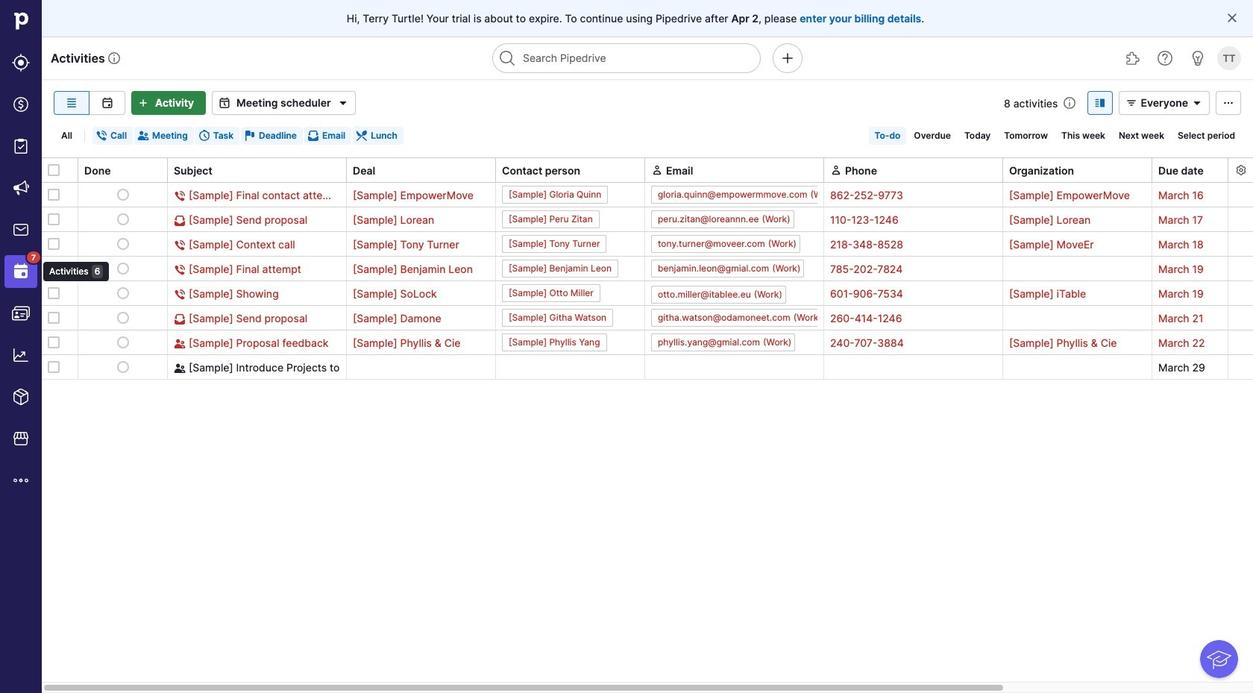 Task type: describe. For each thing, give the bounding box(es) containing it.
8 row from the top
[[42, 355, 1254, 380]]

0 vertical spatial info image
[[108, 52, 120, 64]]

calendar image
[[98, 97, 116, 109]]

choose a calling method image for fifth row
[[890, 289, 902, 301]]

Search Pipedrive field
[[493, 43, 761, 73]]

1 row from the top
[[42, 183, 1254, 208]]

campaigns image
[[12, 179, 30, 197]]

contacts image
[[12, 305, 30, 322]]

choose a calling method image for 1st row from the top of the page
[[890, 190, 902, 202]]

3 row from the top
[[42, 231, 1254, 257]]

color undefined image
[[12, 263, 30, 281]]

6 row from the top
[[42, 305, 1254, 331]]

list image
[[63, 97, 81, 109]]

sales assistant image
[[1190, 49, 1208, 67]]

marketplace image
[[12, 430, 30, 448]]

choose a calling method image for 5th row from the bottom
[[889, 264, 901, 276]]



Task type: vqa. For each thing, say whether or not it's contained in the screenshot.
color muted image
no



Task type: locate. For each thing, give the bounding box(es) containing it.
projects image
[[12, 137, 30, 155]]

5 row from the top
[[42, 281, 1254, 307]]

4 row from the top
[[42, 256, 1254, 281]]

1 horizontal spatial info image
[[1065, 97, 1077, 109]]

0 horizontal spatial info image
[[108, 52, 120, 64]]

1 vertical spatial info image
[[1065, 97, 1077, 109]]

choose a calling method image
[[890, 190, 902, 202], [885, 215, 897, 227], [890, 240, 902, 252]]

color primary inverted image
[[134, 97, 152, 109]]

leads image
[[12, 54, 30, 72]]

products image
[[12, 388, 30, 406]]

0 vertical spatial choose a calling method image
[[889, 264, 901, 276]]

1 choose a calling method image from the top
[[889, 264, 901, 276]]

color primary image
[[1227, 12, 1239, 24], [334, 94, 352, 112], [216, 97, 234, 109], [1124, 97, 1142, 109], [1189, 97, 1207, 109], [96, 130, 107, 142], [307, 130, 319, 142], [652, 164, 664, 176], [48, 189, 60, 201], [174, 190, 186, 202], [117, 213, 129, 225], [48, 238, 60, 250], [869, 240, 881, 252], [174, 240, 186, 252], [48, 263, 60, 275], [117, 263, 129, 275], [174, 264, 186, 276], [117, 287, 129, 299], [174, 289, 186, 301], [48, 312, 60, 324], [117, 312, 129, 324], [174, 314, 186, 326], [117, 337, 129, 349], [174, 363, 186, 375]]

quick help image
[[1157, 49, 1175, 67]]

choose a calling method image
[[889, 264, 901, 276], [890, 289, 902, 301]]

2 choose a calling method image from the top
[[890, 289, 902, 301]]

0 vertical spatial choose a calling method image
[[890, 190, 902, 202]]

1 vertical spatial choose a calling method image
[[885, 215, 897, 227]]

sales inbox image
[[12, 221, 30, 239]]

open details in full view image
[[1092, 97, 1110, 109]]

info image up 'calendar' image
[[108, 52, 120, 64]]

2 row from the top
[[42, 207, 1254, 232]]

2 vertical spatial choose a calling method image
[[890, 240, 902, 252]]

choose a calling method image for second row
[[885, 215, 897, 227]]

menu
[[0, 0, 109, 693]]

7 row from the top
[[42, 330, 1254, 355]]

grid
[[42, 157, 1254, 693]]

home image
[[10, 10, 32, 32]]

knowledge center bot, also known as kc bot is an onboarding assistant that allows you to see the list of onboarding items in one place for quick and easy reference. this improves your in-app experience. image
[[1201, 641, 1239, 678]]

insights image
[[12, 346, 30, 364]]

deals image
[[12, 96, 30, 113]]

quick add image
[[779, 49, 797, 67]]

menu item
[[0, 251, 42, 293]]

info image left open details in full view icon
[[1065, 97, 1077, 109]]

more image
[[12, 472, 30, 490]]

color secondary image
[[1236, 164, 1248, 176]]

row
[[42, 183, 1254, 208], [42, 207, 1254, 232], [42, 231, 1254, 257], [42, 256, 1254, 281], [42, 281, 1254, 307], [42, 305, 1254, 331], [42, 330, 1254, 355], [42, 355, 1254, 380]]

color primary image
[[137, 130, 149, 142], [198, 130, 210, 142], [244, 130, 256, 142], [356, 130, 368, 142], [831, 164, 843, 176], [48, 164, 60, 176], [117, 189, 129, 201], [869, 190, 881, 202], [48, 213, 60, 225], [864, 215, 876, 227], [174, 215, 186, 227], [117, 238, 129, 250], [868, 264, 880, 276], [48, 287, 60, 299], [869, 289, 881, 301], [48, 337, 60, 349], [174, 338, 186, 350], [48, 361, 60, 373], [117, 361, 129, 373]]

info image
[[108, 52, 120, 64], [1065, 97, 1077, 109]]

choose a calling method image for sixth row from the bottom
[[890, 240, 902, 252]]

1 vertical spatial choose a calling method image
[[890, 289, 902, 301]]

more actions image
[[1220, 97, 1238, 109]]



